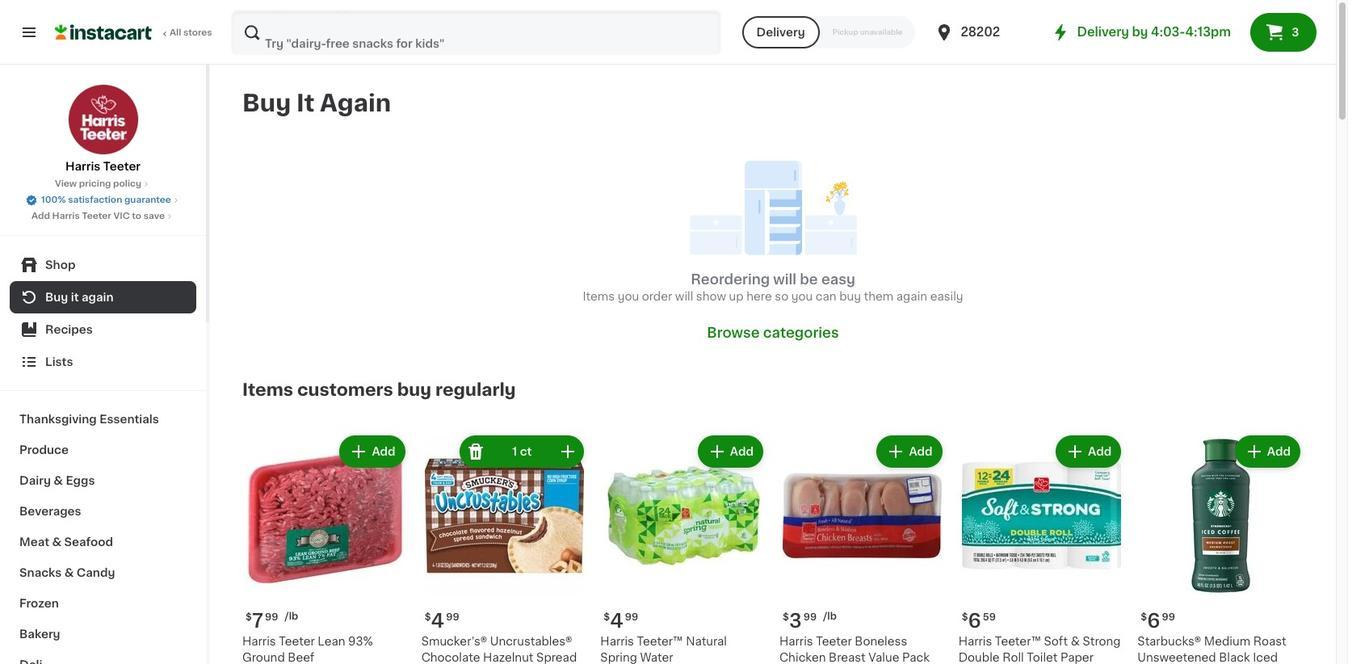 Task type: describe. For each thing, give the bounding box(es) containing it.
produce
[[19, 444, 69, 456]]

value
[[869, 652, 900, 663]]

soft
[[1044, 636, 1068, 647]]

0 horizontal spatial buy
[[397, 382, 432, 399]]

meat
[[19, 537, 49, 548]]

add button for $ 4 99
[[700, 437, 762, 467]]

policy
[[113, 179, 141, 188]]

6 product group from the left
[[1138, 433, 1304, 664]]

& for meat
[[52, 537, 62, 548]]

remove smucker's® uncrustables® chocolate hazelnut spread sandwich image
[[466, 442, 486, 462]]

$7.99 per pound element
[[242, 605, 409, 634]]

all
[[170, 28, 181, 37]]

$ inside $ 3 99 /lb
[[783, 613, 789, 622]]

increment quantity of smucker's® uncrustables® chocolate hazelnut spread sandwich image
[[559, 442, 578, 462]]

dairy
[[19, 475, 51, 486]]

4:13pm
[[1186, 26, 1231, 38]]

harris for harris teeter™ natural spring water
[[601, 636, 634, 647]]

add harris teeter vic to save
[[31, 212, 165, 221]]

99 for starbucks® medium roast unsweetened black ice
[[1162, 613, 1176, 622]]

pricing
[[79, 179, 111, 188]]

again inside reordering will be easy items you order will show up here so you can buy them again easily
[[897, 291, 928, 303]]

teeter down satisfaction
[[82, 212, 111, 221]]

thanksgiving essentials link
[[10, 404, 196, 435]]

view pricing policy link
[[55, 178, 151, 191]]

harris for harris teeter™ soft & strong double roll toilet paper
[[959, 636, 992, 647]]

shop link
[[10, 249, 196, 281]]

Search field
[[233, 11, 720, 53]]

smucker's®
[[422, 636, 487, 647]]

harris teeter logo image
[[67, 84, 139, 155]]

thanksgiving essentials
[[19, 414, 159, 425]]

add button for $ 6 99
[[1237, 437, 1299, 467]]

delivery by 4:03-4:13pm
[[1077, 26, 1231, 38]]

& for snacks
[[64, 567, 74, 579]]

it
[[297, 91, 315, 115]]

it
[[71, 292, 79, 303]]

view pricing policy
[[55, 179, 141, 188]]

chocolate
[[422, 652, 480, 663]]

beverages
[[19, 506, 81, 517]]

vic
[[113, 212, 130, 221]]

add for harris teeter™ natural spring water
[[730, 446, 754, 458]]

essentials
[[100, 414, 159, 425]]

harris teeter
[[65, 161, 141, 172]]

harris teeter™ soft & strong double roll toilet paper
[[959, 636, 1121, 663]]

99 inside $ 3 99 /lb
[[804, 613, 817, 622]]

recipes
[[45, 324, 93, 335]]

toilet
[[1027, 652, 1058, 663]]

99 inside $ 7 99 /lb
[[265, 613, 278, 622]]

harris teeter link
[[65, 84, 141, 175]]

recipes link
[[10, 314, 196, 346]]

frozen link
[[10, 588, 196, 619]]

them
[[864, 291, 894, 303]]

roast
[[1254, 636, 1287, 647]]

buy for buy it again
[[45, 292, 68, 303]]

harris for harris teeter boneless chicken breast value pack
[[780, 636, 813, 647]]

breast
[[829, 652, 866, 663]]

starbucks®
[[1138, 636, 1202, 647]]

double
[[959, 652, 1000, 663]]

99 for smucker's® uncrustables® chocolate hazelnut sprea
[[446, 613, 459, 622]]

boneless
[[855, 636, 908, 647]]

browse categories link
[[707, 324, 839, 342]]

browse
[[707, 327, 760, 340]]

spring
[[601, 652, 637, 663]]

up
[[729, 291, 744, 303]]

harris teeter lean 93% ground beef
[[242, 636, 373, 663]]

3 product group from the left
[[601, 433, 767, 664]]

$ 4 99 for smucker's®
[[425, 612, 459, 630]]

0 horizontal spatial 3
[[789, 612, 802, 630]]

starbucks® medium roast unsweetened black ice
[[1138, 636, 1287, 664]]

natural
[[686, 636, 727, 647]]

3 add button from the left
[[879, 437, 941, 467]]

5 product group from the left
[[959, 433, 1125, 664]]

$ 4 99 for harris
[[604, 612, 639, 630]]

teeter for harris teeter
[[103, 161, 141, 172]]

snacks
[[19, 567, 62, 579]]

ct
[[520, 446, 532, 458]]

59
[[983, 613, 996, 622]]

1 you from the left
[[618, 291, 639, 303]]

dairy & eggs
[[19, 475, 95, 486]]

harris teeter™ natural spring water
[[601, 636, 727, 663]]

shop
[[45, 259, 75, 271]]

thanksgiving
[[19, 414, 97, 425]]

& for dairy
[[54, 475, 63, 486]]

2 product group from the left
[[422, 433, 588, 664]]

beef
[[288, 652, 315, 663]]

delivery by 4:03-4:13pm link
[[1052, 23, 1231, 42]]

satisfaction
[[68, 196, 122, 204]]

service type group
[[742, 16, 916, 48]]

customers
[[297, 382, 393, 399]]

browse categories
[[707, 327, 839, 340]]

4:03-
[[1151, 26, 1186, 38]]

all stores
[[170, 28, 212, 37]]

$ 7 99 /lb
[[246, 612, 298, 630]]

order
[[642, 291, 673, 303]]

delivery for delivery by 4:03-4:13pm
[[1077, 26, 1130, 38]]

bakery link
[[10, 619, 196, 650]]

hazelnut
[[483, 652, 534, 663]]

view
[[55, 179, 77, 188]]

black
[[1220, 652, 1251, 663]]

candy
[[77, 567, 115, 579]]

beverages link
[[10, 496, 196, 527]]

buy it again link
[[10, 281, 196, 314]]

guarantee
[[124, 196, 171, 204]]

here
[[747, 291, 772, 303]]

1
[[512, 446, 517, 458]]

1 ct
[[512, 446, 532, 458]]

0 horizontal spatial again
[[82, 292, 114, 303]]

seafood
[[64, 537, 113, 548]]

delivery for delivery
[[757, 27, 805, 38]]

add for harris teeter boneless chicken breast value pack
[[909, 446, 933, 458]]



Task type: locate. For each thing, give the bounding box(es) containing it.
1 vertical spatial 3
[[789, 612, 802, 630]]

0 horizontal spatial buy
[[45, 292, 68, 303]]

5 add button from the left
[[1237, 437, 1299, 467]]

harris up "double"
[[959, 636, 992, 647]]

$ left 59
[[962, 613, 968, 622]]

lists
[[45, 356, 73, 368]]

chicken
[[780, 652, 826, 663]]

add for starbucks® medium roast unsweetened black ice
[[1268, 446, 1291, 458]]

uncrustables®
[[490, 636, 572, 647]]

items left the order
[[583, 291, 615, 303]]

harris for harris teeter
[[65, 161, 100, 172]]

teeter™
[[637, 636, 683, 647], [995, 636, 1042, 647]]

3 $ from the left
[[425, 613, 431, 622]]

teeter™ inside "harris teeter™ soft & strong double roll toilet paper"
[[995, 636, 1042, 647]]

$ for starbucks® medium roast unsweetened black ice
[[1141, 613, 1148, 622]]

99 up starbucks® at the right bottom of the page
[[1162, 613, 1176, 622]]

6 left 59
[[968, 612, 982, 630]]

0 horizontal spatial you
[[618, 291, 639, 303]]

meat & seafood
[[19, 537, 113, 548]]

teeter inside harris teeter lean 93% ground beef
[[279, 636, 315, 647]]

1 4 from the left
[[431, 612, 445, 630]]

5 $ from the left
[[962, 613, 968, 622]]

None search field
[[231, 10, 721, 55]]

4 for harris
[[610, 612, 624, 630]]

add for harris teeter™ soft & strong double roll toilet paper
[[1088, 446, 1112, 458]]

1 $ 4 99 from the left
[[425, 612, 459, 630]]

$ up smucker's®
[[425, 613, 431, 622]]

1 product group from the left
[[242, 433, 409, 664]]

/lb
[[285, 612, 298, 621], [823, 612, 837, 621]]

99 right "7" at left bottom
[[265, 613, 278, 622]]

you
[[618, 291, 639, 303], [792, 291, 813, 303]]

teeter
[[103, 161, 141, 172], [82, 212, 111, 221], [279, 636, 315, 647], [816, 636, 852, 647]]

1 6 from the left
[[968, 612, 982, 630]]

2 teeter™ from the left
[[995, 636, 1042, 647]]

$ 3 99 /lb
[[783, 612, 837, 630]]

harris
[[65, 161, 100, 172], [52, 212, 80, 221], [242, 636, 276, 647], [780, 636, 813, 647], [601, 636, 634, 647], [959, 636, 992, 647]]

you left the order
[[618, 291, 639, 303]]

harris inside "harris teeter™ soft & strong double roll toilet paper"
[[959, 636, 992, 647]]

2 6 from the left
[[1148, 612, 1161, 630]]

1 vertical spatial will
[[675, 291, 694, 303]]

harris inside the harris teeter™ natural spring water
[[601, 636, 634, 647]]

0 horizontal spatial /lb
[[285, 612, 298, 621]]

1 vertical spatial items
[[242, 382, 293, 399]]

99 up spring
[[625, 613, 639, 622]]

1 horizontal spatial items
[[583, 291, 615, 303]]

teeter up "breast"
[[816, 636, 852, 647]]

4 up spring
[[610, 612, 624, 630]]

again
[[897, 291, 928, 303], [82, 292, 114, 303]]

add
[[31, 212, 50, 221], [372, 446, 396, 458], [730, 446, 754, 458], [909, 446, 933, 458], [1088, 446, 1112, 458], [1268, 446, 1291, 458]]

$ 4 99 up smucker's®
[[425, 612, 459, 630]]

3 button
[[1251, 13, 1317, 52]]

product group containing 3
[[780, 433, 946, 664]]

1 horizontal spatial teeter™
[[995, 636, 1042, 647]]

easily
[[931, 291, 964, 303]]

0 horizontal spatial delivery
[[757, 27, 805, 38]]

harris up pricing at the left top
[[65, 161, 100, 172]]

teeter up beef
[[279, 636, 315, 647]]

& left eggs
[[54, 475, 63, 486]]

strong
[[1083, 636, 1121, 647]]

99 inside $ 6 99
[[1162, 613, 1176, 622]]

reordering
[[691, 273, 770, 286]]

buy for buy it again
[[242, 91, 291, 115]]

items
[[583, 291, 615, 303], [242, 382, 293, 399]]

1 horizontal spatial delivery
[[1077, 26, 1130, 38]]

show
[[696, 291, 726, 303]]

teeter™ up roll
[[995, 636, 1042, 647]]

1 vertical spatial buy
[[45, 292, 68, 303]]

teeter inside harris teeter boneless chicken breast value pack
[[816, 636, 852, 647]]

harris down "100%"
[[52, 212, 80, 221]]

3 inside button
[[1292, 27, 1300, 38]]

1 horizontal spatial $ 4 99
[[604, 612, 639, 630]]

/lb inside $ 7 99 /lb
[[285, 612, 298, 621]]

harris up spring
[[601, 636, 634, 647]]

dairy & eggs link
[[10, 465, 196, 496]]

snacks & candy link
[[10, 558, 196, 588]]

$ for smucker's® uncrustables® chocolate hazelnut sprea
[[425, 613, 431, 622]]

2 add button from the left
[[700, 437, 762, 467]]

again right them
[[897, 291, 928, 303]]

4 add button from the left
[[1058, 437, 1120, 467]]

28202 button
[[935, 10, 1032, 55]]

0 horizontal spatial $ 4 99
[[425, 612, 459, 630]]

1 horizontal spatial 3
[[1292, 27, 1300, 38]]

meat & seafood link
[[10, 527, 196, 558]]

will left the show
[[675, 291, 694, 303]]

6 for $ 6 99
[[1148, 612, 1161, 630]]

1 /lb from the left
[[285, 612, 298, 621]]

$3.99 per pound element
[[780, 605, 946, 634]]

1 horizontal spatial buy
[[242, 91, 291, 115]]

add harris teeter vic to save link
[[31, 210, 175, 223]]

1 horizontal spatial /lb
[[823, 612, 837, 621]]

water
[[640, 652, 674, 663]]

again
[[320, 91, 391, 115]]

product group containing 7
[[242, 433, 409, 664]]

100%
[[41, 196, 66, 204]]

$ inside $ 6 59
[[962, 613, 968, 622]]

harris up chicken
[[780, 636, 813, 647]]

4 99 from the left
[[625, 613, 639, 622]]

categories
[[763, 327, 839, 340]]

harris up ground
[[242, 636, 276, 647]]

/lb up harris teeter boneless chicken breast value pack
[[823, 612, 837, 621]]

$ up starbucks® at the right bottom of the page
[[1141, 613, 1148, 622]]

2 99 from the left
[[804, 613, 817, 622]]

0 vertical spatial will
[[774, 273, 797, 286]]

0 horizontal spatial will
[[675, 291, 694, 303]]

delivery inside delivery by 4:03-4:13pm link
[[1077, 26, 1130, 38]]

buy left regularly on the left of page
[[397, 382, 432, 399]]

99 up chicken
[[804, 613, 817, 622]]

4 for smucker's®
[[431, 612, 445, 630]]

paper
[[1061, 652, 1094, 663]]

1 add button from the left
[[341, 437, 404, 467]]

1 horizontal spatial 6
[[1148, 612, 1161, 630]]

items inside reordering will be easy items you order will show up here so you can buy them again easily
[[583, 291, 615, 303]]

be
[[800, 273, 818, 286]]

$ for harris teeter™ soft & strong double roll toilet paper
[[962, 613, 968, 622]]

/lb for 3
[[823, 612, 837, 621]]

regularly
[[436, 382, 516, 399]]

will up so
[[774, 273, 797, 286]]

2 you from the left
[[792, 291, 813, 303]]

99 up smucker's®
[[446, 613, 459, 622]]

$ inside $ 6 99
[[1141, 613, 1148, 622]]

& up paper
[[1071, 636, 1080, 647]]

& inside "harris teeter™ soft & strong double roll toilet paper"
[[1071, 636, 1080, 647]]

ground
[[242, 652, 285, 663]]

0 horizontal spatial teeter™
[[637, 636, 683, 647]]

instacart logo image
[[55, 23, 152, 42]]

0 horizontal spatial 6
[[968, 612, 982, 630]]

eggs
[[66, 475, 95, 486]]

$ 6 59
[[962, 612, 996, 630]]

teeter™ inside the harris teeter™ natural spring water
[[637, 636, 683, 647]]

again right it
[[82, 292, 114, 303]]

& right meat
[[52, 537, 62, 548]]

6 $ from the left
[[1141, 613, 1148, 622]]

harris inside harris teeter lean 93% ground beef
[[242, 636, 276, 647]]

so
[[775, 291, 789, 303]]

/lb right "7" at left bottom
[[285, 612, 298, 621]]

1 teeter™ from the left
[[637, 636, 683, 647]]

teeter™ for 6
[[995, 636, 1042, 647]]

0 vertical spatial buy
[[840, 291, 861, 303]]

4 product group from the left
[[780, 433, 946, 664]]

0 vertical spatial items
[[583, 291, 615, 303]]

buy inside reordering will be easy items you order will show up here so you can buy them again easily
[[840, 291, 861, 303]]

all stores link
[[55, 10, 213, 55]]

$ up chicken
[[783, 613, 789, 622]]

1 horizontal spatial will
[[774, 273, 797, 286]]

add for harris teeter lean 93% ground beef
[[372, 446, 396, 458]]

smucker's® uncrustables® chocolate hazelnut sprea
[[422, 636, 577, 664]]

4
[[431, 612, 445, 630], [610, 612, 624, 630]]

99 for harris teeter™ natural spring water
[[625, 613, 639, 622]]

4 up smucker's®
[[431, 612, 445, 630]]

$ up ground
[[246, 613, 252, 622]]

teeter™ for 4
[[637, 636, 683, 647]]

harris inside harris teeter boneless chicken breast value pack
[[780, 636, 813, 647]]

2 $ 4 99 from the left
[[604, 612, 639, 630]]

1 horizontal spatial 4
[[610, 612, 624, 630]]

teeter for harris teeter lean 93% ground beef
[[279, 636, 315, 647]]

pack
[[903, 652, 930, 663]]

snacks & candy
[[19, 567, 115, 579]]

& left candy
[[64, 567, 74, 579]]

28202
[[961, 26, 1001, 38]]

buy down the easy
[[840, 291, 861, 303]]

can
[[816, 291, 837, 303]]

roll
[[1003, 652, 1024, 663]]

to
[[132, 212, 141, 221]]

1 99 from the left
[[265, 613, 278, 622]]

reordering will be easy items you order will show up here so you can buy them again easily
[[583, 273, 964, 303]]

buy it again
[[45, 292, 114, 303]]

93%
[[348, 636, 373, 647]]

3 99 from the left
[[446, 613, 459, 622]]

6 up starbucks® at the right bottom of the page
[[1148, 612, 1161, 630]]

/lb for 7
[[285, 612, 298, 621]]

&
[[54, 475, 63, 486], [52, 537, 62, 548], [64, 567, 74, 579], [1071, 636, 1080, 647]]

0 horizontal spatial 4
[[431, 612, 445, 630]]

frozen
[[19, 598, 59, 609]]

add button for $ 6 59
[[1058, 437, 1120, 467]]

1 $ from the left
[[246, 613, 252, 622]]

$ up spring
[[604, 613, 610, 622]]

product group
[[242, 433, 409, 664], [422, 433, 588, 664], [601, 433, 767, 664], [780, 433, 946, 664], [959, 433, 1125, 664], [1138, 433, 1304, 664]]

1 horizontal spatial you
[[792, 291, 813, 303]]

4 $ from the left
[[604, 613, 610, 622]]

delivery
[[1077, 26, 1130, 38], [757, 27, 805, 38]]

save
[[144, 212, 165, 221]]

teeter™ up the water
[[637, 636, 683, 647]]

0 vertical spatial buy
[[242, 91, 291, 115]]

2 4 from the left
[[610, 612, 624, 630]]

& inside "link"
[[64, 567, 74, 579]]

medium
[[1205, 636, 1251, 647]]

you down be at the right
[[792, 291, 813, 303]]

99
[[265, 613, 278, 622], [804, 613, 817, 622], [446, 613, 459, 622], [625, 613, 639, 622], [1162, 613, 1176, 622]]

delivery inside delivery button
[[757, 27, 805, 38]]

1 horizontal spatial again
[[897, 291, 928, 303]]

unsweetened
[[1138, 652, 1217, 663]]

harris for harris teeter lean 93% ground beef
[[242, 636, 276, 647]]

buy
[[242, 91, 291, 115], [45, 292, 68, 303]]

100% satisfaction guarantee button
[[25, 191, 181, 207]]

buy it again
[[242, 91, 391, 115]]

$ 4 99 up spring
[[604, 612, 639, 630]]

1 horizontal spatial buy
[[840, 291, 861, 303]]

1 vertical spatial buy
[[397, 382, 432, 399]]

5 99 from the left
[[1162, 613, 1176, 622]]

/lb inside $ 3 99 /lb
[[823, 612, 837, 621]]

$ for harris teeter™ natural spring water
[[604, 613, 610, 622]]

6 for $ 6 59
[[968, 612, 982, 630]]

7
[[252, 612, 263, 630]]

teeter up policy
[[103, 161, 141, 172]]

0 horizontal spatial items
[[242, 382, 293, 399]]

items left customers
[[242, 382, 293, 399]]

0 vertical spatial 3
[[1292, 27, 1300, 38]]

will
[[774, 273, 797, 286], [675, 291, 694, 303]]

stores
[[183, 28, 212, 37]]

$ inside $ 7 99 /lb
[[246, 613, 252, 622]]

100% satisfaction guarantee
[[41, 196, 171, 204]]

teeter for harris teeter boneless chicken breast value pack
[[816, 636, 852, 647]]

2 /lb from the left
[[823, 612, 837, 621]]

lean
[[318, 636, 345, 647]]

produce link
[[10, 435, 196, 465]]

2 $ from the left
[[783, 613, 789, 622]]

lists link
[[10, 346, 196, 378]]



Task type: vqa. For each thing, say whether or not it's contained in the screenshot.
Add button associated with $ 4 99
yes



